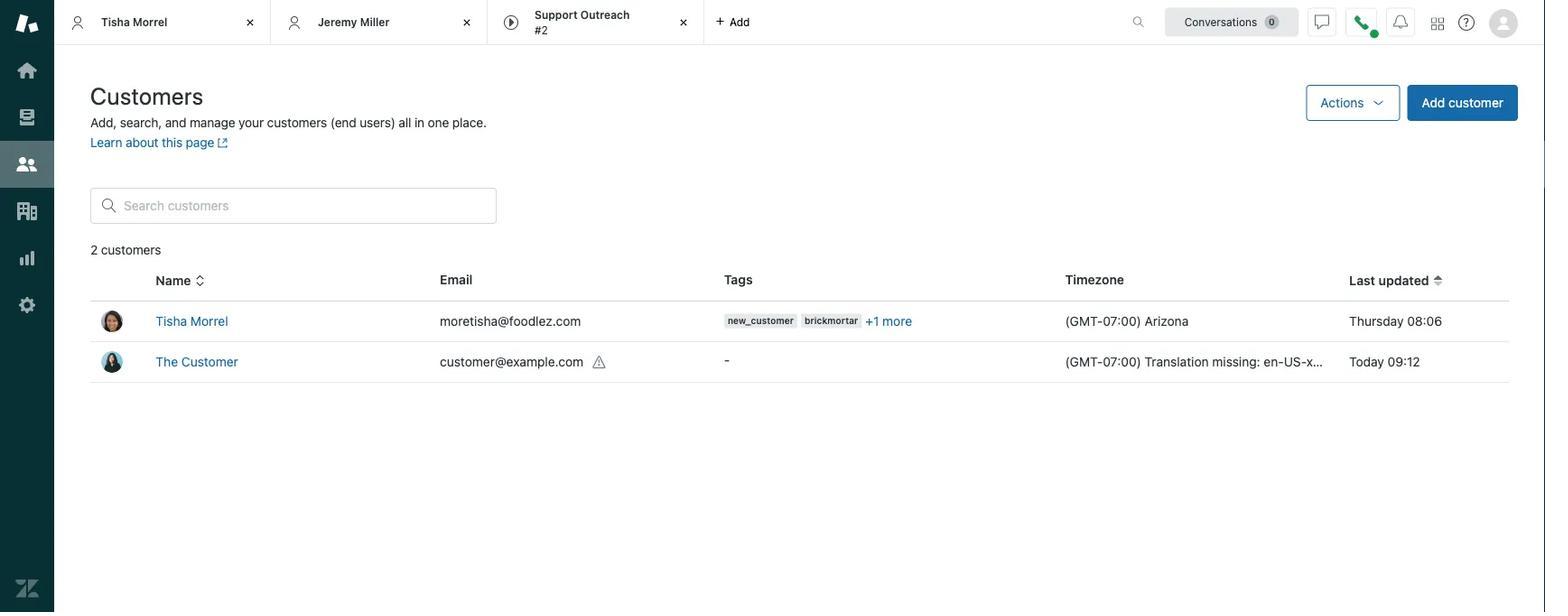 Task type: locate. For each thing, give the bounding box(es) containing it.
close image for tab containing support outreach
[[675, 14, 693, 32]]

tisha
[[101, 16, 130, 28], [156, 314, 187, 329]]

today
[[1350, 354, 1384, 369]]

07:00) for translation
[[1103, 354, 1141, 369]]

07:00)
[[1103, 314, 1141, 329], [1103, 354, 1141, 369]]

0 horizontal spatial tisha
[[101, 16, 130, 28]]

add customer button
[[1408, 85, 1518, 121]]

1 horizontal spatial morrel
[[191, 314, 228, 329]]

tisha morrel up customers
[[101, 16, 167, 28]]

customers right 2
[[101, 243, 161, 257]]

close image
[[241, 14, 259, 32], [675, 14, 693, 32]]

0 horizontal spatial close image
[[241, 14, 259, 32]]

customers add, search, and manage your customers (end users) all in one place.
[[90, 82, 487, 130]]

outreach
[[581, 9, 630, 21]]

2 customers
[[90, 243, 161, 257]]

(gmt- for (gmt-07:00) translation missing: en-us-x-1.txt.timezone.america_los_angeles
[[1065, 354, 1103, 369]]

today 09:12
[[1350, 354, 1420, 369]]

page
[[186, 135, 214, 150]]

0 horizontal spatial morrel
[[133, 16, 167, 28]]

1 horizontal spatial customers
[[267, 115, 327, 130]]

learn about this page
[[90, 135, 214, 150]]

last updated
[[1350, 273, 1429, 288]]

(gmt- down (gmt-07:00) arizona
[[1065, 354, 1103, 369]]

0 vertical spatial (gmt-
[[1065, 314, 1103, 329]]

1 vertical spatial (gmt-
[[1065, 354, 1103, 369]]

tisha morrel
[[101, 16, 167, 28], [156, 314, 228, 329]]

1 horizontal spatial close image
[[675, 14, 693, 32]]

2 07:00) from the top
[[1103, 354, 1141, 369]]

09:12
[[1388, 354, 1420, 369]]

07:00) left arizona
[[1103, 314, 1141, 329]]

brickmortar
[[805, 315, 858, 326]]

morrel up customers
[[133, 16, 167, 28]]

0 vertical spatial morrel
[[133, 16, 167, 28]]

this
[[162, 135, 182, 150]]

0 vertical spatial tisha
[[101, 16, 130, 28]]

arizona
[[1145, 314, 1189, 329]]

missing:
[[1212, 354, 1261, 369]]

add
[[730, 16, 750, 28]]

0 vertical spatial tisha morrel
[[101, 16, 167, 28]]

close image left "add" dropdown button on the left top of page
[[675, 14, 693, 32]]

customer
[[1449, 95, 1504, 110]]

reporting image
[[15, 247, 39, 270]]

morrel
[[133, 16, 167, 28], [191, 314, 228, 329]]

1 vertical spatial tisha
[[156, 314, 187, 329]]

1 07:00) from the top
[[1103, 314, 1141, 329]]

close image inside 'tisha morrel' tab
[[241, 14, 259, 32]]

close image left jeremy on the top left
[[241, 14, 259, 32]]

all
[[399, 115, 411, 130]]

name button
[[156, 273, 205, 289]]

morrel inside tab
[[133, 16, 167, 28]]

1 vertical spatial tisha morrel
[[156, 314, 228, 329]]

tisha inside tab
[[101, 16, 130, 28]]

jeremy miller tab
[[271, 0, 488, 45]]

actions button
[[1306, 85, 1400, 121]]

1 (gmt- from the top
[[1065, 314, 1103, 329]]

tisha morrel up the customer
[[156, 314, 228, 329]]

zendesk support image
[[15, 12, 39, 35]]

your
[[239, 115, 264, 130]]

0 vertical spatial customers
[[267, 115, 327, 130]]

0 vertical spatial 07:00)
[[1103, 314, 1141, 329]]

tisha down name
[[156, 314, 187, 329]]

customers right your
[[267, 115, 327, 130]]

customers inside customers add, search, and manage your customers (end users) all in one place.
[[267, 115, 327, 130]]

(gmt- down "timezone"
[[1065, 314, 1103, 329]]

1 vertical spatial 07:00)
[[1103, 354, 1141, 369]]

2 (gmt- from the top
[[1065, 354, 1103, 369]]

the
[[156, 354, 178, 369]]

tab containing support outreach
[[488, 0, 704, 45]]

(gmt-
[[1065, 314, 1103, 329], [1065, 354, 1103, 369]]

en-
[[1264, 354, 1284, 369]]

close image
[[458, 14, 476, 32]]

morrel up customer
[[191, 314, 228, 329]]

1 close image from the left
[[241, 14, 259, 32]]

get started image
[[15, 59, 39, 82]]

jeremy miller
[[318, 16, 390, 28]]

customers
[[90, 82, 204, 109]]

tisha up customers
[[101, 16, 130, 28]]

tisha morrel inside tab
[[101, 16, 167, 28]]

customers
[[267, 115, 327, 130], [101, 243, 161, 257]]

thursday 08:06
[[1350, 314, 1442, 329]]

conversations
[[1185, 16, 1258, 28]]

in
[[415, 115, 425, 130]]

add customer
[[1422, 95, 1504, 110]]

1 horizontal spatial tisha
[[156, 314, 187, 329]]

07:00) down (gmt-07:00) arizona
[[1103, 354, 1141, 369]]

(gmt-07:00) translation missing: en-us-x-1.txt.timezone.america_los_angeles
[[1065, 354, 1526, 369]]

1 vertical spatial customers
[[101, 243, 161, 257]]

more
[[883, 313, 912, 328]]

tab
[[488, 0, 704, 45]]

+1
[[866, 313, 879, 328]]

zendesk products image
[[1432, 18, 1444, 30]]

views image
[[15, 106, 39, 129]]

the customer link
[[156, 354, 238, 369]]

close image inside tab
[[675, 14, 693, 32]]

2 close image from the left
[[675, 14, 693, 32]]



Task type: describe. For each thing, give the bounding box(es) containing it.
1.txt.timezone.america_los_angeles
[[1319, 354, 1526, 369]]

button displays agent's chat status as invisible. image
[[1315, 15, 1329, 29]]

#2
[[535, 23, 548, 36]]

thursday
[[1350, 314, 1404, 329]]

place.
[[452, 115, 487, 130]]

add
[[1422, 95, 1445, 110]]

08:06
[[1407, 314, 1442, 329]]

search,
[[120, 115, 162, 130]]

and
[[165, 115, 186, 130]]

1 vertical spatial morrel
[[191, 314, 228, 329]]

miller
[[360, 16, 390, 28]]

(opens in a new tab) image
[[214, 138, 228, 148]]

organizations image
[[15, 200, 39, 223]]

users)
[[360, 115, 395, 130]]

last updated button
[[1350, 273, 1444, 289]]

07:00) for arizona
[[1103, 314, 1141, 329]]

learn
[[90, 135, 122, 150]]

conversations button
[[1165, 8, 1299, 37]]

(gmt- for (gmt-07:00) arizona
[[1065, 314, 1103, 329]]

-
[[724, 353, 730, 368]]

us-
[[1284, 354, 1307, 369]]

timezone
[[1065, 272, 1124, 287]]

zendesk image
[[15, 577, 39, 601]]

new_customer
[[728, 315, 794, 326]]

notifications image
[[1394, 15, 1408, 29]]

support outreach #2
[[535, 9, 630, 36]]

close image for 'tisha morrel' tab
[[241, 14, 259, 32]]

email
[[440, 272, 473, 287]]

tisha morrel tab
[[54, 0, 271, 45]]

add,
[[90, 115, 117, 130]]

jeremy
[[318, 16, 357, 28]]

one
[[428, 115, 449, 130]]

moretisha@foodlez.com
[[440, 314, 581, 329]]

customer@example.com
[[440, 354, 584, 369]]

about
[[126, 135, 158, 150]]

main element
[[0, 0, 54, 612]]

admin image
[[15, 294, 39, 317]]

tags
[[724, 272, 753, 287]]

customer
[[181, 354, 238, 369]]

last
[[1350, 273, 1376, 288]]

+1 more button
[[866, 313, 912, 329]]

tabs tab list
[[54, 0, 1114, 45]]

name
[[156, 273, 191, 288]]

get help image
[[1459, 14, 1475, 31]]

manage
[[190, 115, 235, 130]]

tisha morrel link
[[156, 314, 228, 329]]

add button
[[704, 0, 761, 44]]

learn about this page link
[[90, 135, 228, 150]]

(gmt-07:00) arizona
[[1065, 314, 1189, 329]]

brickmortar +1 more
[[805, 313, 912, 328]]

(end
[[330, 115, 356, 130]]

updated
[[1379, 273, 1429, 288]]

translation
[[1145, 354, 1209, 369]]

Search customers field
[[124, 198, 485, 214]]

the customer
[[156, 354, 238, 369]]

x-
[[1307, 354, 1319, 369]]

unverified email image
[[593, 356, 607, 370]]

actions
[[1321, 95, 1364, 110]]

0 horizontal spatial customers
[[101, 243, 161, 257]]

support
[[535, 9, 578, 21]]

2
[[90, 243, 98, 257]]

customers image
[[15, 153, 39, 176]]



Task type: vqa. For each thing, say whether or not it's contained in the screenshot.
Explore within the button
no



